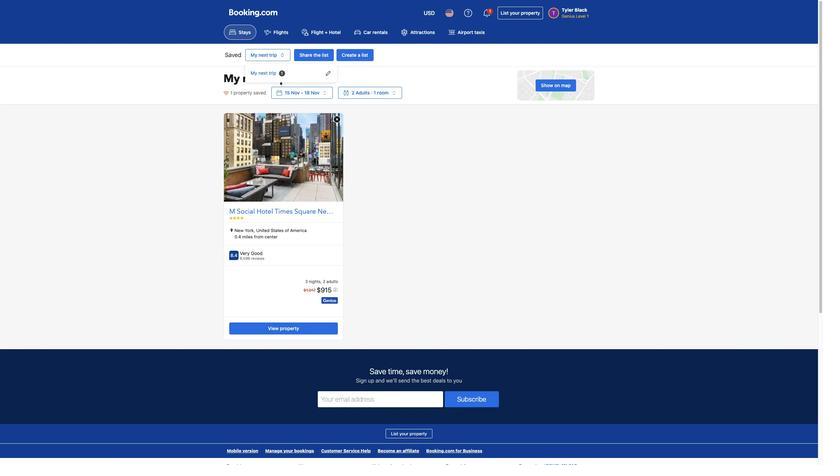 Task type: vqa. For each thing, say whether or not it's contained in the screenshot.
2nd deposit from left
no



Task type: locate. For each thing, give the bounding box(es) containing it.
15 nov - 18 nov
[[285, 90, 320, 96]]

to
[[447, 378, 452, 384]]

york
[[333, 207, 346, 216]]

and
[[376, 378, 385, 384]]

hotel left times
[[257, 207, 273, 216]]

list your property link up the affiliate at the bottom
[[386, 429, 432, 439]]

3
[[305, 279, 308, 284]]

1 vertical spatial hotel
[[257, 207, 273, 216]]

list right a
[[362, 52, 368, 58]]

saved
[[225, 52, 241, 59]]

1 up airport taxis "link"
[[489, 9, 491, 14]]

0 horizontal spatial hotel
[[257, 207, 273, 216]]

deals
[[433, 378, 446, 384]]

my next trip
[[251, 52, 277, 58], [251, 70, 276, 76], [224, 72, 287, 86]]

the down save
[[412, 378, 419, 384]]

save time, save money! footer
[[0, 349, 818, 466]]

create a list button
[[336, 49, 374, 61]]

list up become an affiliate
[[391, 431, 398, 437]]

list
[[322, 52, 329, 58], [362, 52, 368, 58]]

best
[[421, 378, 431, 384]]

my next trip inside button
[[251, 52, 277, 58]]

customer
[[321, 449, 342, 454]]

send
[[398, 378, 410, 384]]

united
[[256, 228, 270, 233]]

nov
[[291, 90, 300, 96], [311, 90, 320, 96]]

0 vertical spatial your
[[510, 10, 520, 16]]

taxis
[[474, 30, 485, 35]]

stays link
[[224, 25, 256, 40]]

list your property right 1 button
[[501, 10, 540, 16]]

0 vertical spatial list your property link
[[498, 7, 543, 19]]

1 vertical spatial 2
[[323, 279, 325, 284]]

share
[[300, 52, 312, 58]]

1 horizontal spatial list
[[501, 10, 509, 16]]

nov right 18
[[311, 90, 320, 96]]

0 vertical spatial new
[[318, 207, 332, 216]]

next
[[259, 52, 268, 58], [258, 70, 268, 76], [243, 72, 266, 86]]

0 vertical spatial list
[[501, 10, 509, 16]]

view property
[[268, 326, 299, 332]]

1 vertical spatial list
[[391, 431, 398, 437]]

2 list from the left
[[362, 52, 368, 58]]

1 list from the left
[[322, 52, 329, 58]]

2 nov from the left
[[311, 90, 320, 96]]

new
[[318, 207, 332, 216], [235, 228, 244, 233]]

your inside 'link'
[[283, 449, 293, 454]]

time,
[[388, 367, 404, 376]]

version
[[242, 449, 258, 454]]

show
[[541, 83, 553, 88]]

attractions link
[[396, 25, 440, 40]]

mobile
[[227, 449, 241, 454]]

1 horizontal spatial your
[[400, 431, 409, 437]]

flight + hotel link
[[296, 25, 346, 40]]

1 vertical spatial list your property link
[[386, 429, 432, 439]]

save time, save money! sign up and we'll send the best deals to you
[[356, 367, 462, 384]]

hotel
[[329, 30, 341, 35], [257, 207, 273, 216]]

0 horizontal spatial 2
[[323, 279, 325, 284]]

1 horizontal spatial list
[[362, 52, 368, 58]]

0 horizontal spatial list
[[322, 52, 329, 58]]

usd button
[[420, 5, 439, 21]]

trip down my next trip button
[[269, 70, 276, 76]]

an
[[396, 449, 402, 454]]

1 horizontal spatial hotel
[[329, 30, 341, 35]]

list for create a list
[[362, 52, 368, 58]]

0 horizontal spatial list
[[391, 431, 398, 437]]

new up 0.4
[[235, 228, 244, 233]]

0 vertical spatial hotel
[[329, 30, 341, 35]]

list right share
[[322, 52, 329, 58]]

next down my next trip button
[[258, 70, 268, 76]]

1 horizontal spatial the
[[412, 378, 419, 384]]

1 right ·
[[374, 90, 376, 96]]

8,596
[[240, 256, 250, 261]]

airport taxis
[[458, 30, 485, 35]]

0 horizontal spatial list your property
[[391, 431, 427, 437]]

1 vertical spatial list your property
[[391, 431, 427, 437]]

list your property up the affiliate at the bottom
[[391, 431, 427, 437]]

property
[[521, 10, 540, 16], [234, 90, 252, 96], [280, 326, 299, 332], [410, 431, 427, 437]]

times
[[275, 207, 293, 216]]

booking.com
[[426, 449, 455, 454]]

list right 1 button
[[501, 10, 509, 16]]

miles
[[242, 234, 253, 240]]

car rentals link
[[349, 25, 393, 40]]

new left york
[[318, 207, 332, 216]]

1 horizontal spatial nov
[[311, 90, 320, 96]]

1 vertical spatial your
[[400, 431, 409, 437]]

trip down flights 'link'
[[269, 52, 277, 58]]

1 down my next trip button
[[281, 71, 283, 76]]

my
[[251, 52, 257, 58], [251, 70, 257, 76], [224, 72, 240, 86]]

2 vertical spatial your
[[283, 449, 293, 454]]

your up an
[[400, 431, 409, 437]]

service
[[343, 449, 360, 454]]

2
[[352, 90, 355, 96], [323, 279, 325, 284]]

0 vertical spatial 2
[[352, 90, 355, 96]]

very
[[240, 251, 250, 256]]

m
[[229, 207, 235, 216]]

navigation
[[224, 444, 486, 459]]

m social hotel times square new york link
[[229, 207, 346, 217]]

hotel right +
[[329, 30, 341, 35]]

list your property link
[[498, 7, 543, 19], [386, 429, 432, 439]]

good
[[251, 251, 263, 256]]

flights link
[[259, 25, 294, 40]]

saved
[[253, 90, 266, 96]]

1 vertical spatial the
[[412, 378, 419, 384]]

list your property link right 1 button
[[498, 7, 543, 19]]

money!
[[423, 367, 448, 376]]

your right manage
[[283, 449, 293, 454]]

share the list button
[[294, 49, 334, 61]]

navigation containing mobile version
[[224, 444, 486, 459]]

navigation inside save time, save money! footer
[[224, 444, 486, 459]]

nov left - on the top left
[[291, 90, 300, 96]]

flight
[[311, 30, 324, 35]]

2 horizontal spatial your
[[510, 10, 520, 16]]

adults
[[326, 279, 338, 284]]

list your property inside save time, save money! footer
[[391, 431, 427, 437]]

america
[[290, 228, 307, 233]]

trip up 15
[[268, 72, 287, 86]]

booking.com for business
[[426, 449, 482, 454]]

become an affiliate
[[378, 449, 419, 454]]

your right 1 button
[[510, 10, 520, 16]]

hotel for +
[[329, 30, 341, 35]]

0 horizontal spatial your
[[283, 449, 293, 454]]

4 stars image
[[229, 216, 244, 220]]

0 vertical spatial the
[[314, 52, 321, 58]]

next down flights 'link'
[[259, 52, 268, 58]]

0 vertical spatial list your property
[[501, 10, 540, 16]]

my next trip down flights 'link'
[[251, 52, 277, 58]]

the right share
[[314, 52, 321, 58]]

1 horizontal spatial 2
[[352, 90, 355, 96]]

black
[[575, 7, 587, 13]]

1 vertical spatial new
[[235, 228, 244, 233]]

list your property
[[501, 10, 540, 16], [391, 431, 427, 437]]

rentals
[[373, 30, 388, 35]]

the
[[314, 52, 321, 58], [412, 378, 419, 384]]

on
[[555, 83, 560, 88]]

1 right level
[[587, 14, 589, 19]]

my next trip up saved
[[224, 72, 287, 86]]

0 horizontal spatial nov
[[291, 90, 300, 96]]

0 horizontal spatial the
[[314, 52, 321, 58]]



Task type: describe. For each thing, give the bounding box(es) containing it.
save
[[370, 367, 386, 376]]

map
[[561, 83, 571, 88]]

we'll
[[386, 378, 397, 384]]

for
[[456, 449, 462, 454]]

square
[[294, 207, 316, 216]]

my next trip down my next trip button
[[251, 70, 276, 76]]

my next trip button
[[245, 49, 290, 61]]

usd
[[424, 10, 435, 16]]

nights,
[[309, 279, 322, 284]]

center
[[265, 234, 278, 240]]

airport taxis link
[[443, 25, 490, 40]]

your for the leftmost 'list your property' link
[[400, 431, 409, 437]]

property inside save time, save money! footer
[[410, 431, 427, 437]]

view property link
[[229, 323, 338, 335]]

states
[[271, 228, 284, 233]]

become an affiliate link
[[375, 444, 423, 459]]

the inside the save time, save money! sign up and we'll send the best deals to you
[[412, 378, 419, 384]]

york,
[[245, 228, 255, 233]]

business
[[463, 449, 482, 454]]

list for share the list
[[322, 52, 329, 58]]

show on map
[[541, 83, 571, 88]]

from
[[254, 234, 263, 240]]

1 nov from the left
[[291, 90, 300, 96]]

manage your bookings
[[265, 449, 314, 454]]

sign
[[356, 378, 367, 384]]

help
[[361, 449, 371, 454]]

you
[[453, 378, 462, 384]]

1 horizontal spatial list your property link
[[498, 7, 543, 19]]

1 property saved
[[230, 90, 266, 96]]

scored  8.4 element
[[229, 251, 239, 260]]

1 inside tyler black genius level 1
[[587, 14, 589, 19]]

1 horizontal spatial list your property
[[501, 10, 540, 16]]

0.4 miles from center
[[235, 234, 278, 240]]

become
[[378, 449, 395, 454]]

18
[[304, 90, 310, 96]]

mobile version
[[227, 449, 258, 454]]

car
[[364, 30, 371, 35]]

genius
[[562, 14, 575, 19]]

next up saved
[[243, 72, 266, 86]]

save
[[406, 367, 422, 376]]

of
[[285, 228, 289, 233]]

1 button
[[479, 5, 495, 21]]

flight + hotel
[[311, 30, 341, 35]]

up
[[368, 378, 374, 384]]

list inside save time, save money! footer
[[391, 431, 398, 437]]

stays
[[239, 30, 251, 35]]

booking.com online hotel reservations image
[[229, 9, 277, 17]]

adults
[[356, 90, 370, 96]]

flights
[[274, 30, 288, 35]]

1 left saved
[[230, 90, 232, 96]]

0 horizontal spatial new
[[235, 228, 244, 233]]

customer service help
[[321, 449, 371, 454]]

manage
[[265, 449, 282, 454]]

attractions
[[411, 30, 435, 35]]

from  8,596 reviews element
[[240, 256, 264, 261]]

view
[[268, 326, 279, 332]]

subscribe button
[[445, 392, 499, 408]]

car rentals
[[364, 30, 388, 35]]

Your email address email field
[[318, 392, 443, 408]]

level
[[576, 14, 586, 19]]

next inside my next trip button
[[259, 52, 268, 58]]

rated element
[[240, 251, 264, 257]]

$915
[[317, 286, 333, 294]]

create a list
[[342, 52, 368, 58]]

my inside button
[[251, 52, 257, 58]]

subscribe
[[457, 396, 486, 403]]

1 horizontal spatial new
[[318, 207, 332, 216]]

a
[[358, 52, 360, 58]]

2 adults                                           · 1 room
[[352, 90, 389, 96]]

15
[[285, 90, 290, 96]]

affiliate
[[403, 449, 419, 454]]

·
[[371, 90, 372, 96]]

new york, united states of america
[[235, 228, 307, 233]]

0.4
[[235, 234, 241, 240]]

room
[[377, 90, 389, 96]]

trip inside my next trip button
[[269, 52, 277, 58]]

m social hotel times square new york
[[229, 207, 346, 216]]

1 inside button
[[489, 9, 491, 14]]

reviews
[[251, 256, 264, 261]]

the inside button
[[314, 52, 321, 58]]

tyler
[[562, 7, 574, 13]]

customer service help link
[[318, 444, 374, 459]]

booking.com for business link
[[423, 444, 486, 459]]

share the list
[[300, 52, 329, 58]]

tyler black genius level 1
[[562, 7, 589, 19]]

-
[[301, 90, 303, 96]]

manage your bookings link
[[262, 444, 317, 459]]

your for manage your bookings 'link' on the left
[[283, 449, 293, 454]]

0 horizontal spatial list your property link
[[386, 429, 432, 439]]

mobile version link
[[224, 444, 262, 459]]

airport
[[458, 30, 473, 35]]

8.4 very good 8,596 reviews
[[230, 251, 264, 261]]

social
[[237, 207, 255, 216]]

+
[[325, 30, 328, 35]]

3 nights, 2 adults
[[305, 279, 338, 284]]

hotel for social
[[257, 207, 273, 216]]



